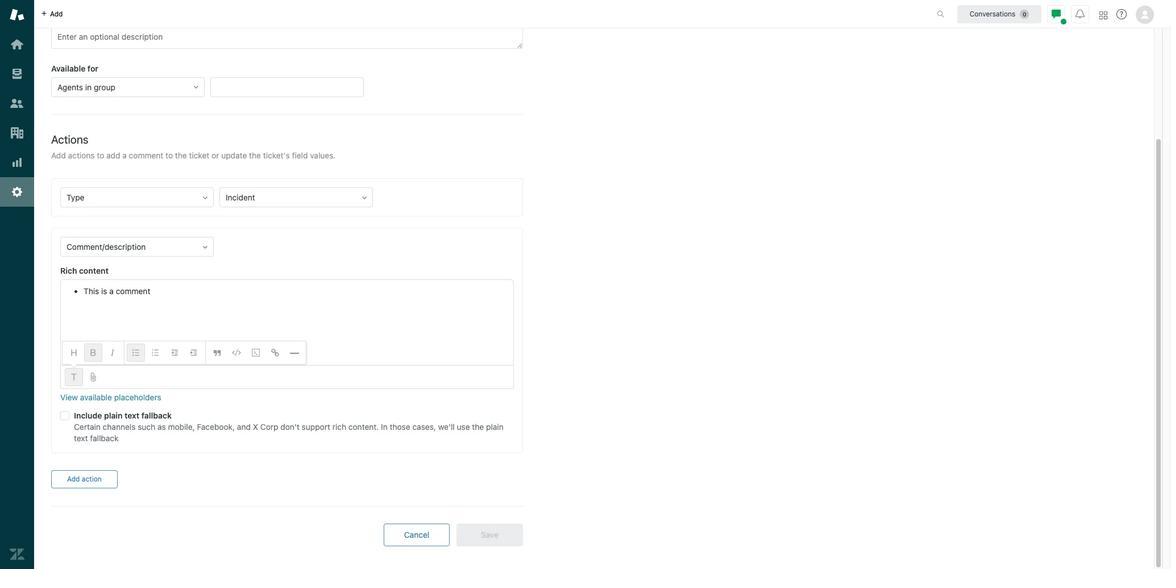 Task type: locate. For each thing, give the bounding box(es) containing it.
main element
[[0, 0, 34, 570]]

zendesk products image
[[1100, 11, 1108, 19]]

conversations button
[[958, 5, 1042, 23]]

admin image
[[10, 185, 24, 200]]

views image
[[10, 67, 24, 81]]

reporting image
[[10, 155, 24, 170]]

button displays agent's chat status as online. image
[[1052, 9, 1061, 18]]

add
[[50, 9, 63, 18]]

customers image
[[10, 96, 24, 111]]

get started image
[[10, 37, 24, 52]]

zendesk image
[[10, 548, 24, 562]]

organizations image
[[10, 126, 24, 140]]

notifications image
[[1076, 9, 1085, 18]]



Task type: describe. For each thing, give the bounding box(es) containing it.
conversations
[[970, 9, 1016, 18]]

add button
[[34, 0, 70, 28]]

zendesk support image
[[10, 7, 24, 22]]

get help image
[[1117, 9, 1127, 19]]



Task type: vqa. For each thing, say whether or not it's contained in the screenshot.
Button displays agent's chat status as Online. icon
yes



